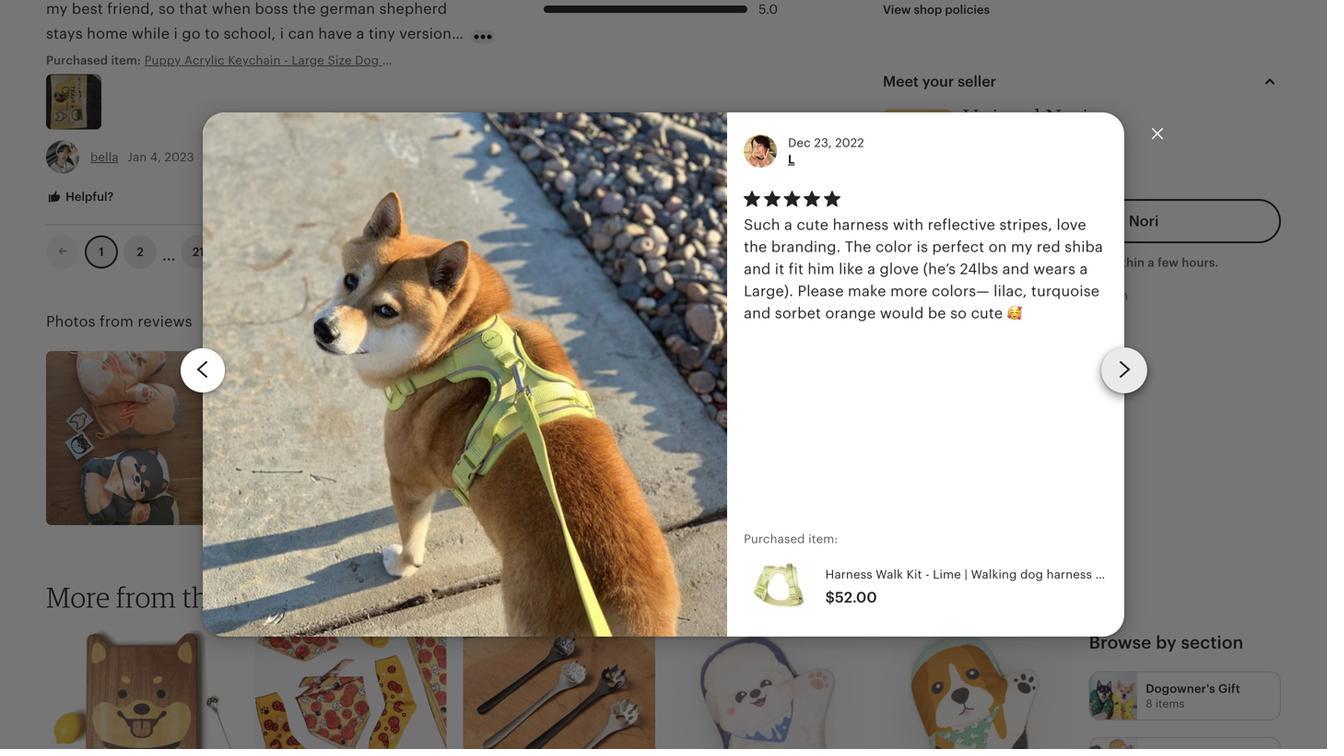Task type: vqa. For each thing, say whether or not it's contained in the screenshot.
lilac,
yes



Task type: locate. For each thing, give the bounding box(es) containing it.
1 vertical spatial item:
[[809, 532, 839, 546]]

pizza bandana & socks matching set - matching dog and owner, dog lover's gift, pizza dog bandana, socks set image
[[255, 631, 447, 750]]

purchased item: inside photos from reviews dialog
[[744, 532, 839, 546]]

harness up the
[[833, 217, 889, 233]]

0 horizontal spatial purchased
[[46, 53, 108, 67]]

uni and nori
[[963, 104, 1089, 131]]

purchased item: up the harness walk kit - lime | walking dog harness set | designer brand image
[[744, 532, 839, 546]]

this for from
[[182, 580, 228, 614]]

reflective
[[928, 217, 996, 233]]

the
[[744, 239, 768, 256]]

1 horizontal spatial |
[[1117, 568, 1120, 582]]

a
[[785, 217, 793, 233], [1148, 256, 1155, 270], [868, 261, 876, 278], [1080, 261, 1088, 278]]

jan 4, 2023
[[124, 150, 194, 164]]

red
[[1037, 239, 1061, 256]]

purchased
[[46, 53, 108, 67], [744, 532, 805, 546]]

1 vertical spatial cute
[[971, 305, 1003, 322]]

with
[[893, 217, 924, 233], [1044, 289, 1069, 303]]

beagle kitchen mitt - designed for beagle lover's kitchen glove quilted cute dog oven mitt puppy housewarming decor pet owner gift image
[[881, 631, 1073, 750]]

1
[[99, 245, 104, 259]]

1 vertical spatial this
[[182, 580, 228, 614]]

items
[[1156, 698, 1185, 710]]

0 vertical spatial item:
[[111, 53, 141, 67]]

purchased up view details of this review photo by bella
[[46, 53, 108, 67]]

1 horizontal spatial harness
[[1047, 568, 1093, 582]]

perfect
[[933, 239, 985, 256]]

stripes,
[[1000, 217, 1053, 233]]

with down wears at the top
[[1044, 289, 1069, 303]]

1 horizontal spatial item:
[[809, 532, 839, 546]]

0 horizontal spatial |
[[965, 568, 968, 582]]

and down the
[[744, 261, 771, 278]]

following button
[[306, 581, 412, 614]]

52.00
[[835, 590, 877, 606]]

such
[[744, 217, 781, 233]]

doggo kitchen mitt - designed for doggy lover's kitchen glove quilted cute dog oven mitt puppy housewarming decor pet owner gift image
[[672, 631, 864, 750]]

1 vertical spatial harness
[[1047, 568, 1093, 582]]

from right photos
[[100, 314, 134, 330]]

turquoise
[[1032, 283, 1100, 300]]

2022
[[836, 136, 865, 150]]

from right help
[[1101, 289, 1129, 303]]

dogowner's
[[1146, 682, 1216, 696]]

a right the like
[[868, 261, 876, 278]]

1 vertical spatial purchased item:
[[744, 532, 839, 546]]

cute up branding.
[[797, 217, 829, 233]]

1 vertical spatial with
[[1044, 289, 1069, 303]]

designer
[[1123, 568, 1175, 582]]

1 horizontal spatial purchased
[[744, 532, 805, 546]]

from for reviews
[[100, 314, 134, 330]]

this
[[990, 289, 1011, 303], [182, 580, 228, 614]]

it
[[775, 261, 785, 278]]

harness
[[826, 568, 873, 582]]

uni and nori image
[[883, 109, 952, 178]]

jewelry
[[895, 306, 939, 320]]

0 vertical spatial cute
[[797, 217, 829, 233]]

0 vertical spatial harness
[[833, 217, 889, 233]]

with inside uniandnori made this item with help from a jewelry studio, guangdong, china
[[1044, 289, 1069, 303]]

with inside such a cute harness with reflective stripes, love the branding. the color is perfect on my red shiba and it fit him like a glove (he's 24lbs and wears a large). please make more colors—  lilac, turquoise and sorbet orange would be so cute 🥰
[[893, 217, 924, 233]]

this inside uniandnori made this item with help from a jewelry studio, guangdong, china
[[990, 289, 1011, 303]]

with for color
[[893, 217, 924, 233]]

0 horizontal spatial with
[[893, 217, 924, 233]]

shiboard - shiba inu lover's gift, end grain handmade board, kitchen engraved pet cutting boards, gifts for dog lovers, wood barkuterie, image
[[46, 631, 238, 750]]

hours.
[[1182, 256, 1219, 270]]

see more listings in the kitchen section image
[[1090, 739, 1138, 750]]

1 horizontal spatial purchased item:
[[744, 532, 839, 546]]

branding.
[[772, 239, 841, 256]]

sorbet
[[775, 305, 822, 322]]

2023
[[165, 150, 194, 164]]

| right the set
[[1117, 568, 1120, 582]]

a left few
[[1148, 256, 1155, 270]]

from right the more
[[116, 580, 176, 614]]

this up 🥰
[[990, 289, 1011, 303]]

color
[[876, 239, 913, 256]]

23,
[[814, 136, 832, 150]]

0 horizontal spatial harness
[[833, 217, 889, 233]]

gift
[[1219, 682, 1241, 696]]

harness
[[833, 217, 889, 233], [1047, 568, 1093, 582]]

and up lilac,
[[1003, 261, 1030, 278]]

seller
[[973, 256, 1004, 270]]

| right lime
[[965, 568, 968, 582]]

glove
[[880, 261, 919, 278]]

from inside uniandnori made this item with help from a jewelry studio, guangdong, china
[[1101, 289, 1129, 303]]

more
[[46, 580, 110, 614]]

0 vertical spatial purchased item:
[[46, 53, 144, 67]]

shop
[[234, 580, 295, 614]]

8
[[1146, 698, 1153, 710]]

l link
[[788, 153, 795, 167]]

0 vertical spatial with
[[893, 217, 924, 233]]

1 horizontal spatial this
[[990, 289, 1011, 303]]

harness walk kit - lime | walking dog harness set | designer brand image
[[744, 559, 815, 615]]

him
[[808, 261, 835, 278]]

2 vertical spatial from
[[116, 580, 176, 614]]

item:
[[111, 53, 141, 67], [809, 532, 839, 546]]

this
[[946, 256, 969, 270]]

a
[[883, 306, 892, 320]]

1 vertical spatial from
[[100, 314, 134, 330]]

browse
[[1089, 633, 1152, 653]]

brand
[[1179, 568, 1213, 582]]

shiba
[[1065, 239, 1104, 256]]

purchased up the harness walk kit - lime | walking dog harness set | designer brand image
[[744, 532, 805, 546]]

0 vertical spatial this
[[990, 289, 1011, 303]]

browse by section
[[1089, 633, 1244, 653]]

$
[[826, 590, 835, 606]]

like
[[839, 261, 864, 278]]

1 vertical spatial purchased
[[744, 532, 805, 546]]

0 vertical spatial from
[[1101, 289, 1129, 303]]

harness left the set
[[1047, 568, 1093, 582]]

0 vertical spatial purchased
[[46, 53, 108, 67]]

following
[[342, 590, 398, 604]]

dog
[[1021, 568, 1044, 582]]

0 horizontal spatial cute
[[797, 217, 829, 233]]

photos from reviews dialog
[[0, 0, 1328, 750]]

with up is
[[893, 217, 924, 233]]

this left shop
[[182, 580, 228, 614]]

and
[[1003, 104, 1041, 131], [744, 261, 771, 278], [1003, 261, 1030, 278], [744, 305, 771, 322]]

purchased item: up view details of this review photo by bella
[[46, 53, 144, 67]]

would
[[880, 305, 924, 322]]

made
[[954, 289, 987, 303]]

1 horizontal spatial with
[[1044, 289, 1069, 303]]

cute down made
[[971, 305, 1003, 322]]

0 horizontal spatial this
[[182, 580, 228, 614]]

lime
[[933, 568, 962, 582]]

uni
[[963, 104, 999, 131]]

a right such
[[785, 217, 793, 233]]

with for china
[[1044, 289, 1069, 303]]

china
[[1063, 306, 1097, 320]]



Task type: describe. For each thing, give the bounding box(es) containing it.
love
[[1057, 217, 1087, 233]]

walking
[[971, 568, 1017, 582]]

harness inside harness walk kit - lime | walking dog harness set | designer brand $ 52.00
[[1047, 568, 1093, 582]]

4,
[[150, 150, 161, 164]]

item: inside photos from reviews dialog
[[809, 532, 839, 546]]

view details of this review photo by bella image
[[46, 74, 101, 130]]

2 link
[[124, 236, 157, 269]]

within
[[1109, 256, 1145, 270]]

please
[[798, 283, 844, 300]]

purchased inside photos from reviews dialog
[[744, 532, 805, 546]]

uniandnori
[[883, 289, 951, 303]]

fit
[[789, 261, 804, 278]]

2
[[137, 245, 144, 259]]

dogowner's gift 8 items
[[1146, 682, 1241, 710]]

harness walk kit - lime | walking dog harness set | designer brand $ 52.00
[[826, 568, 1213, 606]]

…
[[162, 238, 176, 266]]

and down 'large).'
[[744, 305, 771, 322]]

large).
[[744, 283, 794, 300]]

reviews
[[138, 314, 192, 330]]

1 | from the left
[[965, 568, 968, 582]]

1 link
[[85, 236, 118, 269]]

studio,
[[942, 306, 984, 320]]

responds
[[1051, 256, 1106, 270]]

such a cute harness with reflective stripes, love the branding. the color is perfect on my red shiba and it fit him like a glove (he's 24lbs and wears a large). please make more colors—  lilac, turquoise and sorbet orange would be so cute 🥰
[[744, 217, 1104, 322]]

by
[[1156, 633, 1177, 653]]

l
[[788, 153, 795, 167]]

21
[[192, 245, 204, 259]]

0 horizontal spatial purchased item:
[[46, 53, 144, 67]]

a down shiba
[[1080, 261, 1088, 278]]

5.0
[[759, 2, 778, 16]]

paw spoon | teaspoon | coffee stir stick | puppy lover's gift | doggo tableware | stainless steel utensils | dog parents dog owner image
[[463, 631, 656, 750]]

more
[[891, 283, 928, 300]]

the
[[845, 239, 872, 256]]

make
[[848, 283, 887, 300]]

from for this
[[116, 580, 176, 614]]

🥰
[[1008, 305, 1022, 322]]

item
[[1014, 289, 1041, 303]]

help
[[1072, 289, 1098, 303]]

dec 23, 2022 l
[[788, 136, 865, 167]]

on
[[989, 239, 1007, 256]]

kit
[[907, 568, 922, 582]]

section
[[1182, 633, 1244, 653]]

dec
[[788, 136, 811, 150]]

harness inside such a cute harness with reflective stripes, love the branding. the color is perfect on my red shiba and it fit him like a glove (he's 24lbs and wears a large). please make more colors—  lilac, turquoise and sorbet orange would be so cute 🥰
[[833, 217, 889, 233]]

lilac,
[[994, 283, 1028, 300]]

colors—
[[932, 283, 990, 300]]

guangdong,
[[987, 306, 1060, 320]]

this for made
[[990, 289, 1011, 303]]

my
[[1011, 239, 1033, 256]]

2 | from the left
[[1117, 568, 1120, 582]]

24lbs
[[960, 261, 999, 278]]

few
[[1158, 256, 1179, 270]]

uniandnori made this item with help from a jewelry studio, guangdong, china
[[883, 289, 1129, 320]]

-
[[926, 568, 930, 582]]

and right uni
[[1003, 104, 1041, 131]]

jan
[[127, 150, 147, 164]]

set
[[1096, 568, 1113, 582]]

orange
[[826, 305, 876, 322]]

(he's
[[923, 261, 956, 278]]

21 link
[[181, 236, 216, 269]]

1 horizontal spatial cute
[[971, 305, 1003, 322]]

be
[[928, 305, 947, 322]]

so
[[951, 305, 967, 322]]

walk
[[876, 568, 904, 582]]

photos
[[46, 314, 96, 330]]

this seller usually responds within a few hours.
[[946, 256, 1219, 270]]

more from this shop
[[46, 580, 295, 614]]

nori
[[1046, 104, 1089, 131]]

wears
[[1034, 261, 1076, 278]]

usually
[[1007, 256, 1048, 270]]

0 horizontal spatial item:
[[111, 53, 141, 67]]

see more listings in the dogowner's gift section image
[[1090, 673, 1138, 720]]



